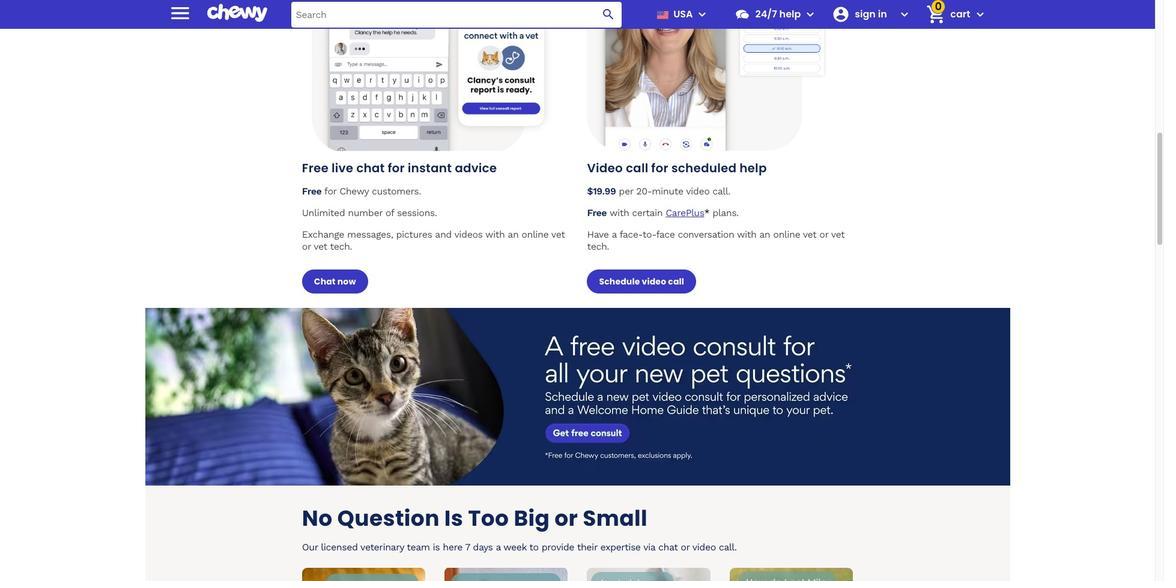 Task type: describe. For each thing, give the bounding box(es) containing it.
messages,
[[347, 229, 393, 240]]

week
[[504, 542, 527, 553]]

chewy support image
[[735, 7, 751, 22]]

our
[[302, 542, 318, 553]]

per
[[619, 185, 633, 197]]

of
[[386, 207, 394, 218]]

customers.
[[372, 185, 421, 197]]

big
[[514, 503, 550, 534]]

expertise
[[600, 542, 641, 553]]

veterinary
[[360, 542, 404, 553]]

free with certain careplus * plans.
[[587, 207, 739, 218]]

videos
[[454, 229, 483, 240]]

schedule video call
[[599, 276, 684, 288]]

scheduled
[[671, 160, 737, 176]]

2 vertical spatial video
[[692, 542, 716, 553]]

small
[[583, 503, 648, 534]]

in
[[878, 7, 887, 21]]

advice
[[455, 160, 497, 176]]

20-
[[636, 185, 652, 197]]

plans.
[[713, 207, 739, 218]]

0 vertical spatial call.
[[713, 185, 730, 197]]

careplus
[[666, 207, 704, 218]]

our licensed veterinary team is here 7 days a week to provide their expertise via chat or video call.
[[302, 542, 737, 553]]

is
[[433, 542, 440, 553]]

minute
[[652, 185, 683, 197]]

to-
[[643, 229, 656, 240]]

online inside have a face-to-face conversation with an online vet or vet tech.
[[773, 229, 800, 240]]

0 vertical spatial call
[[626, 160, 648, 176]]

items image
[[926, 4, 947, 25]]

call inside schedule video call link
[[668, 276, 684, 288]]

chewy
[[340, 185, 369, 197]]

with inside have a face-to-face conversation with an online vet or vet tech.
[[737, 229, 756, 240]]

schedule video call link
[[587, 270, 696, 294]]

and
[[435, 229, 452, 240]]

free for free for chewy customers.
[[302, 185, 322, 197]]

chewy home image
[[207, 0, 267, 26]]

free for chewy customers.
[[302, 185, 421, 197]]

online inside the exchange messages, pictures and videos with an online vet or vet tech.
[[522, 229, 549, 240]]

conversation
[[678, 229, 734, 240]]

0 horizontal spatial a
[[496, 542, 501, 553]]

Search text field
[[291, 2, 622, 27]]

$19.99 per 20-minute video call.
[[587, 185, 730, 197]]

2 horizontal spatial for
[[651, 160, 668, 176]]

live
[[332, 160, 353, 176]]

certain
[[632, 207, 663, 218]]

an inside the exchange messages, pictures and videos with an online vet or vet tech.
[[508, 229, 519, 240]]

or inside the exchange messages, pictures and videos with an online vet or vet tech.
[[302, 241, 311, 252]]

menu image inside usa dropdown button
[[695, 7, 710, 22]]

sessions.
[[397, 207, 437, 218]]

instant
[[408, 160, 452, 176]]

chat now link
[[302, 270, 368, 294]]

no
[[302, 503, 333, 534]]

a free video consult for all your new pet questions* schedule a new pet video consult for personalized advice and a welcome home guide that's unique to your pet. get free consult. *free for chewy customers, exclusions apply. image
[[145, 308, 1010, 486]]

submit search image
[[602, 7, 616, 22]]

cart
[[951, 7, 970, 21]]

have a face-to-face conversation with an online vet or vet tech.
[[587, 229, 845, 252]]

or inside have a face-to-face conversation with an online vet or vet tech.
[[820, 229, 828, 240]]

1 horizontal spatial for
[[388, 160, 405, 176]]

chat
[[314, 276, 336, 288]]

free live chat for instant advice
[[302, 160, 497, 176]]

1 horizontal spatial help
[[779, 7, 801, 21]]

here
[[443, 542, 463, 553]]

$19.99
[[587, 185, 616, 197]]



Task type: locate. For each thing, give the bounding box(es) containing it.
0 horizontal spatial help
[[740, 160, 767, 176]]

tech. down have
[[587, 241, 609, 252]]

too
[[468, 503, 509, 534]]

1 horizontal spatial chat
[[658, 542, 678, 553]]

1 horizontal spatial online
[[773, 229, 800, 240]]

exchange
[[302, 229, 344, 240]]

call down 'face'
[[668, 276, 684, 288]]

have
[[587, 229, 609, 240]]

cart menu image
[[973, 7, 987, 22]]

tech.
[[330, 241, 352, 252], [587, 241, 609, 252]]

days
[[473, 542, 493, 553]]

unlimited
[[302, 207, 345, 218]]

0 horizontal spatial menu image
[[168, 1, 192, 25]]

their
[[577, 542, 597, 553]]

vet
[[551, 229, 565, 240], [803, 229, 817, 240], [831, 229, 845, 240], [314, 241, 327, 252]]

with right videos
[[485, 229, 505, 240]]

free up have
[[587, 207, 607, 218]]

call
[[626, 160, 648, 176], [668, 276, 684, 288]]

no question is too big or small
[[302, 503, 648, 534]]

pictures
[[396, 229, 432, 240]]

1 horizontal spatial a
[[612, 229, 617, 240]]

licensed
[[321, 542, 358, 553]]

a right have
[[612, 229, 617, 240]]

number
[[348, 207, 383, 218]]

1 horizontal spatial an
[[759, 229, 770, 240]]

1 vertical spatial video
[[642, 276, 666, 288]]

0 vertical spatial free
[[302, 160, 329, 176]]

for up customers.
[[388, 160, 405, 176]]

help menu image
[[803, 7, 818, 22]]

1 horizontal spatial menu image
[[695, 7, 710, 22]]

for up $19.99 per 20-minute video call.
[[651, 160, 668, 176]]

with
[[610, 207, 629, 218], [485, 229, 505, 240], [737, 229, 756, 240]]

1 tech. from the left
[[330, 241, 352, 252]]

via
[[643, 542, 655, 553]]

help
[[779, 7, 801, 21], [740, 160, 767, 176]]

usa
[[673, 7, 693, 21]]

careplus link
[[666, 207, 704, 218]]

1 vertical spatial call
[[668, 276, 684, 288]]

with down per
[[610, 207, 629, 218]]

free for free with certain careplus * plans.
[[587, 207, 607, 218]]

video call for scheduled help
[[587, 160, 767, 176]]

with inside the exchange messages, pictures and videos with an online vet or vet tech.
[[485, 229, 505, 240]]

free up unlimited
[[302, 185, 322, 197]]

tech. inside the exchange messages, pictures and videos with an online vet or vet tech.
[[330, 241, 352, 252]]

1 vertical spatial a
[[496, 542, 501, 553]]

sign in
[[855, 7, 887, 21]]

for up unlimited
[[324, 185, 337, 197]]

call up 20-
[[626, 160, 648, 176]]

1 horizontal spatial with
[[610, 207, 629, 218]]

0 horizontal spatial for
[[324, 185, 337, 197]]

1 vertical spatial free
[[302, 185, 322, 197]]

2 vertical spatial free
[[587, 207, 607, 218]]

sign in link
[[827, 0, 895, 29]]

Product search field
[[291, 2, 622, 27]]

24/7
[[755, 7, 777, 21]]

1 online from the left
[[522, 229, 549, 240]]

24/7 help
[[755, 7, 801, 21]]

tech. down exchange
[[330, 241, 352, 252]]

free for free live chat for instant advice
[[302, 160, 329, 176]]

free left live
[[302, 160, 329, 176]]

0 horizontal spatial chat
[[356, 160, 385, 176]]

*
[[704, 207, 710, 218]]

an inside have a face-to-face conversation with an online vet or vet tech.
[[759, 229, 770, 240]]

chat up free for chewy customers.
[[356, 160, 385, 176]]

0 vertical spatial a
[[612, 229, 617, 240]]

exchange messages, pictures and videos with an online vet or vet tech.
[[302, 229, 565, 252]]

0 vertical spatial help
[[779, 7, 801, 21]]

0 horizontal spatial call
[[626, 160, 648, 176]]

a inside have a face-to-face conversation with an online vet or vet tech.
[[612, 229, 617, 240]]

1 horizontal spatial call
[[668, 276, 684, 288]]

unlimited number of sessions.
[[302, 207, 437, 218]]

to
[[529, 542, 539, 553]]

chat
[[356, 160, 385, 176], [658, 542, 678, 553]]

sign
[[855, 7, 876, 21]]

for
[[388, 160, 405, 176], [651, 160, 668, 176], [324, 185, 337, 197]]

1 horizontal spatial tech.
[[587, 241, 609, 252]]

1 vertical spatial call.
[[719, 542, 737, 553]]

face
[[656, 229, 675, 240]]

video
[[587, 160, 623, 176]]

help right scheduled
[[740, 160, 767, 176]]

video right the via
[[692, 542, 716, 553]]

a right days on the bottom
[[496, 542, 501, 553]]

chat right the via
[[658, 542, 678, 553]]

with down the plans.
[[737, 229, 756, 240]]

2 tech. from the left
[[587, 241, 609, 252]]

1 vertical spatial help
[[740, 160, 767, 176]]

chat now
[[314, 276, 356, 288]]

cart link
[[922, 0, 970, 29]]

menu image
[[168, 1, 192, 25], [695, 7, 710, 22]]

an right videos
[[508, 229, 519, 240]]

an
[[508, 229, 519, 240], [759, 229, 770, 240]]

free
[[302, 160, 329, 176], [302, 185, 322, 197], [587, 207, 607, 218]]

2 an from the left
[[759, 229, 770, 240]]

question
[[337, 503, 440, 534]]

2 online from the left
[[773, 229, 800, 240]]

team
[[407, 542, 430, 553]]

24/7 help link
[[730, 0, 801, 29]]

now
[[337, 276, 356, 288]]

an right conversation
[[759, 229, 770, 240]]

0 horizontal spatial online
[[522, 229, 549, 240]]

face-
[[620, 229, 643, 240]]

tech. inside have a face-to-face conversation with an online vet or vet tech.
[[587, 241, 609, 252]]

1 vertical spatial chat
[[658, 542, 678, 553]]

0 horizontal spatial an
[[508, 229, 519, 240]]

video up *
[[686, 185, 710, 197]]

a
[[612, 229, 617, 240], [496, 542, 501, 553]]

1 an from the left
[[508, 229, 519, 240]]

schedule
[[599, 276, 640, 288]]

provide
[[542, 542, 574, 553]]

help left help menu image in the right top of the page
[[779, 7, 801, 21]]

online
[[522, 229, 549, 240], [773, 229, 800, 240]]

menu image left the "chewy home" image
[[168, 1, 192, 25]]

0 vertical spatial video
[[686, 185, 710, 197]]

or
[[820, 229, 828, 240], [302, 241, 311, 252], [555, 503, 578, 534], [681, 542, 690, 553]]

0 vertical spatial chat
[[356, 160, 385, 176]]

0 horizontal spatial tech.
[[330, 241, 352, 252]]

7
[[465, 542, 470, 553]]

2 horizontal spatial with
[[737, 229, 756, 240]]

video
[[686, 185, 710, 197], [642, 276, 666, 288], [692, 542, 716, 553]]

account menu image
[[898, 7, 912, 22]]

is
[[444, 503, 463, 534]]

video right schedule
[[642, 276, 666, 288]]

menu image right "usa"
[[695, 7, 710, 22]]

0 horizontal spatial with
[[485, 229, 505, 240]]

usa button
[[652, 0, 710, 29]]

call.
[[713, 185, 730, 197], [719, 542, 737, 553]]



Task type: vqa. For each thing, say whether or not it's contained in the screenshot.
24/7 help
yes



